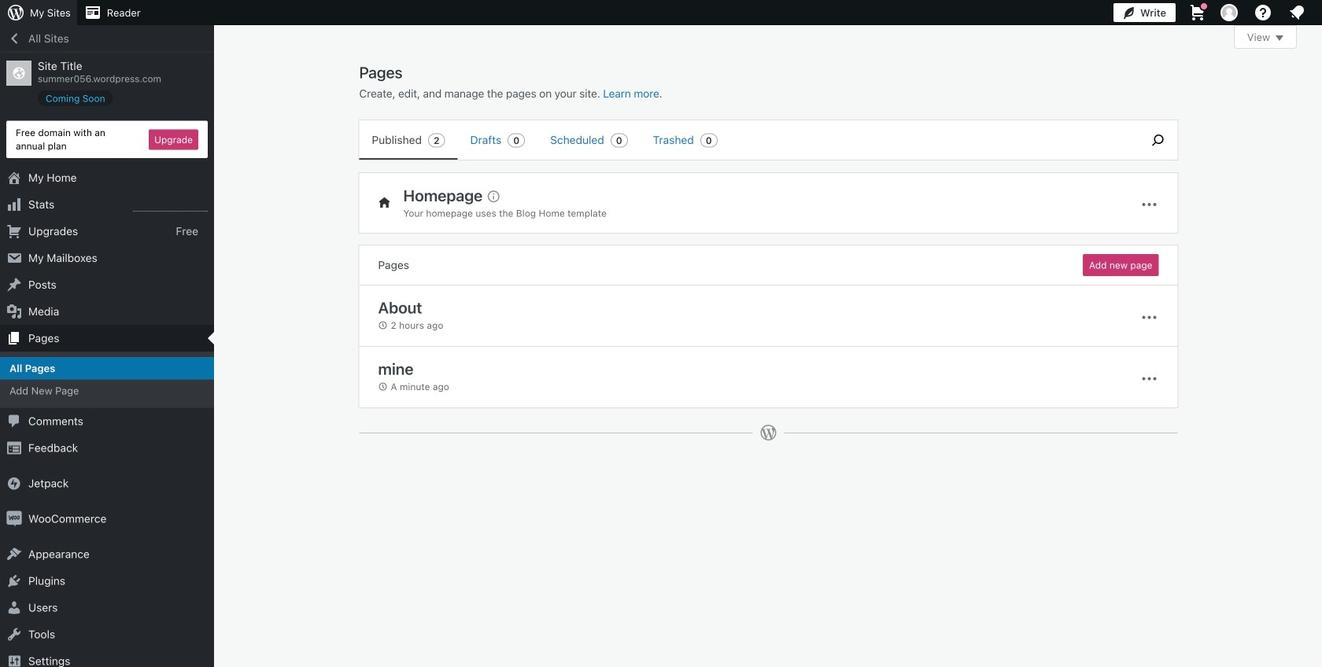 Task type: locate. For each thing, give the bounding box(es) containing it.
img image
[[6, 476, 22, 491], [6, 511, 22, 527]]

0 vertical spatial toggle menu image
[[1140, 308, 1159, 327]]

highest hourly views 0 image
[[133, 202, 208, 212]]

None search field
[[1138, 120, 1178, 160]]

1 toggle menu image from the top
[[1140, 308, 1159, 327]]

menu
[[359, 120, 1130, 160]]

more information image
[[486, 189, 500, 203]]

2 toggle menu image from the top
[[1140, 369, 1159, 388]]

manage your notifications image
[[1287, 3, 1306, 22]]

closed image
[[1276, 35, 1284, 41]]

1 vertical spatial toggle menu image
[[1140, 369, 1159, 388]]

0 vertical spatial img image
[[6, 476, 22, 491]]

1 vertical spatial img image
[[6, 511, 22, 527]]

open search image
[[1138, 131, 1178, 150]]

toggle menu image
[[1140, 308, 1159, 327], [1140, 369, 1159, 388]]

main content
[[359, 25, 1297, 457]]



Task type: vqa. For each thing, say whether or not it's contained in the screenshot.
the bottom IMG
yes



Task type: describe. For each thing, give the bounding box(es) containing it.
my profile image
[[1221, 4, 1238, 21]]

my shopping cart image
[[1188, 3, 1207, 22]]

help image
[[1254, 3, 1273, 22]]

2 img image from the top
[[6, 511, 22, 527]]

1 img image from the top
[[6, 476, 22, 491]]

toggle menu image
[[1140, 195, 1159, 214]]



